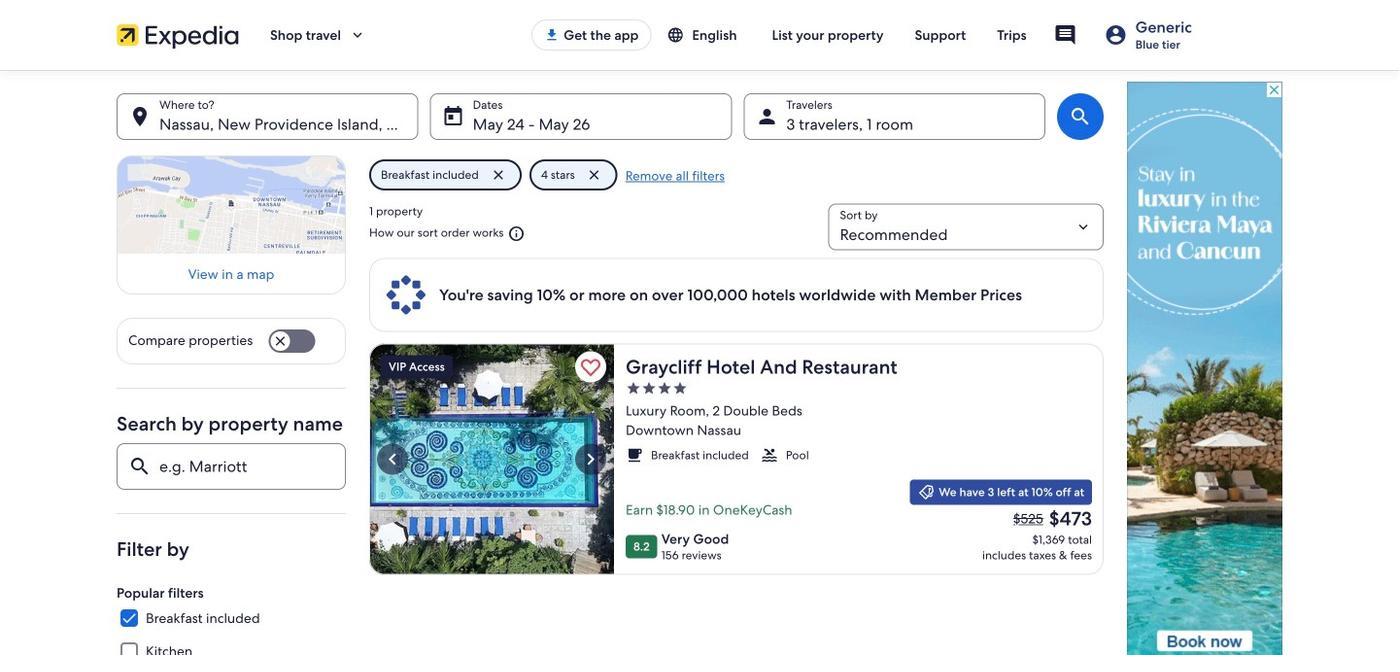 Task type: locate. For each thing, give the bounding box(es) containing it.
1 vertical spatial small image
[[761, 446, 778, 464]]

show next image for graycliff hotel and restaurant image
[[579, 447, 603, 471]]

1 vertical spatial small image
[[626, 446, 643, 464]]

small image
[[504, 225, 525, 243], [761, 446, 778, 464], [918, 483, 935, 501]]

1 horizontal spatial small image
[[761, 446, 778, 464]]

1 horizontal spatial small image
[[667, 26, 685, 44]]

expedia logo image
[[117, 21, 239, 49]]

3 xsmall image from the left
[[673, 380, 688, 396]]

0 vertical spatial small image
[[667, 26, 685, 44]]

2 horizontal spatial small image
[[918, 483, 935, 501]]

0 horizontal spatial small image
[[504, 225, 525, 243]]

0 vertical spatial small image
[[504, 225, 525, 243]]

xsmall image
[[626, 380, 641, 396], [641, 380, 657, 396], [673, 380, 688, 396]]

trailing image
[[349, 26, 366, 44]]

xsmall image
[[657, 380, 673, 396]]

small image
[[667, 26, 685, 44], [626, 446, 643, 464]]



Task type: vqa. For each thing, say whether or not it's contained in the screenshot.
the January 2024 element
no



Task type: describe. For each thing, give the bounding box(es) containing it.
1 xsmall image from the left
[[626, 380, 641, 396]]

0 horizontal spatial small image
[[626, 446, 643, 464]]

download the app button image
[[544, 27, 560, 43]]

static map image image
[[117, 156, 346, 254]]

one key blue tier image
[[385, 274, 428, 316]]

communication center icon image
[[1054, 23, 1078, 47]]

2 vertical spatial small image
[[918, 483, 935, 501]]

2 xsmall image from the left
[[641, 380, 657, 396]]

loyalty lowtier image
[[1105, 23, 1128, 47]]

outdoor pool image
[[369, 344, 614, 575]]

show previous image for graycliff hotel and restaurant image
[[381, 447, 404, 471]]

search image
[[1069, 105, 1092, 128]]



